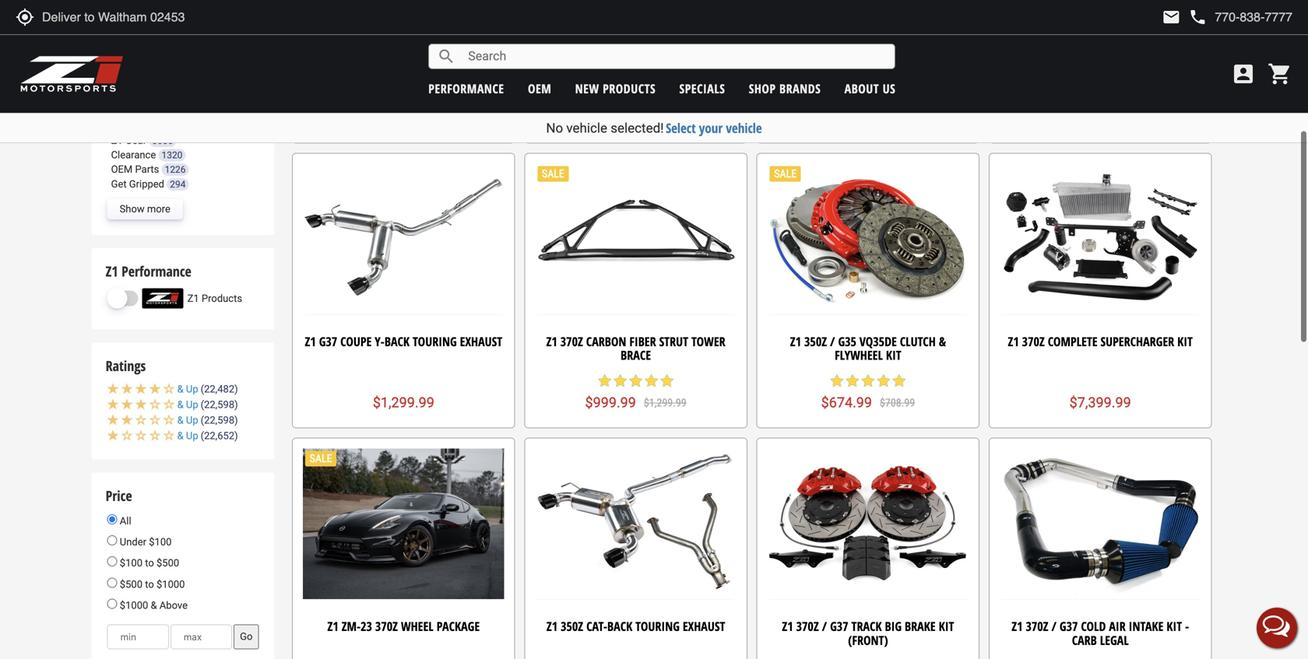 Task type: vqa. For each thing, say whether or not it's contained in the screenshot.
Z1 370Z Complete Supercharger Kit
yes



Task type: locate. For each thing, give the bounding box(es) containing it.
star star $4,499.99
[[373, 89, 443, 126]]

all
[[117, 516, 131, 527]]

g37 inside z1 370z / g37 cold air intake kit - carb legal
[[1060, 619, 1079, 635]]

0 vertical spatial show more
[[120, 35, 170, 47]]

track
[[852, 619, 882, 635]]

370z inside z1 370z / g37 forged front upper control arms
[[795, 48, 818, 65]]

0 horizontal spatial exhaust
[[460, 334, 503, 350]]

z1 inside z1 q50 / q60 vrx70 bolt-on turbochargers
[[333, 48, 344, 65]]

0 vertical spatial more
[[147, 35, 170, 47]]

kit
[[1178, 334, 1193, 350], [886, 347, 902, 364], [939, 619, 955, 635], [1167, 619, 1183, 635]]

more
[[147, 35, 170, 47], [147, 203, 170, 215]]

/ for vrx70
[[369, 48, 374, 65]]

0 horizontal spatial touring
[[413, 334, 457, 350]]

account_box link
[[1228, 62, 1261, 86]]

more down infiniti g37 coupe sedan convertible v36 cv36 hv36 skyline 2008 2009 2010 2011 2012 2013 3.7l vq37vhr z1 motorsports image on the top left of page
[[147, 35, 170, 47]]

1 more from the top
[[147, 35, 170, 47]]

touring right "cat-"
[[636, 619, 680, 635]]

products
[[202, 293, 242, 304]]

2 22,598 from the top
[[204, 415, 235, 427]]

to down $100 to $500
[[145, 579, 154, 591]]

& up 22,598 up '& up 22,652'
[[177, 415, 235, 427]]

370z inside z1 370z carbon fiber strut tower brace
[[561, 334, 583, 350]]

up up '& up 22,652'
[[186, 415, 198, 427]]

& left 22,482
[[177, 384, 184, 395]]

0 horizontal spatial $1,299.99
[[373, 395, 435, 411]]

0 horizontal spatial $100
[[120, 558, 143, 570]]

1 vertical spatial $1000
[[120, 600, 148, 612]]

star star star star star $1,549.99
[[597, 89, 675, 126]]

up left 22,652
[[186, 430, 198, 442]]

0 vertical spatial show
[[120, 35, 145, 47]]

g37 for z1 370z / g37 cold air intake kit - carb legal
[[1060, 619, 1079, 635]]

0 horizontal spatial 350z
[[561, 619, 584, 635]]

1 horizontal spatial back
[[608, 619, 633, 635]]

z1 for z1 350z / g35 vq35de clutch & flywheel kit
[[791, 334, 802, 350]]

$1,549.99
[[605, 110, 667, 126]]

show more down infiniti g37 coupe sedan convertible v36 cv36 hv36 skyline 2008 2009 2010 2011 2012 2013 3.7l vq37vhr z1 motorsports image on the top left of page
[[120, 35, 170, 47]]

oem up no
[[528, 80, 552, 97]]

to for $100
[[145, 558, 154, 570]]

z1 products
[[187, 293, 242, 304]]

show more button down infiniti g37 coupe sedan convertible v36 cv36 hv36 skyline 2008 2009 2010 2011 2012 2013 3.7l vq37vhr z1 motorsports image on the top left of page
[[107, 31, 183, 52]]

phone
[[1189, 8, 1208, 26]]

None checkbox
[[107, 8, 120, 22]]

performance
[[122, 262, 192, 281]]

$1000
[[157, 579, 185, 591], [120, 600, 148, 612]]

0 vertical spatial & up 22,598
[[177, 399, 235, 411]]

1 vertical spatial 22,598
[[204, 415, 235, 427]]

$1,299.99 right $999.99
[[644, 397, 687, 410]]

350z inside the z1 350z / g35 vq35de clutch & flywheel kit
[[805, 334, 827, 350]]

0 vertical spatial 350z
[[805, 334, 827, 350]]

350z for cat-
[[561, 619, 584, 635]]

q50
[[347, 48, 366, 65]]

z1 370z / g37 forged front upper control arms
[[781, 48, 956, 79]]

& right clutch
[[939, 334, 947, 350]]

/ inside z1 370z / g37 forged front upper control arms
[[821, 48, 826, 65]]

0 horizontal spatial vehicle
[[567, 120, 608, 136]]

vehicle inside no vehicle selected! select your vehicle
[[567, 120, 608, 136]]

1 vertical spatial show
[[120, 203, 145, 215]]

vehicle
[[726, 119, 762, 137], [567, 120, 608, 136]]

$100
[[149, 537, 172, 549], [120, 558, 143, 570]]

z1 for z1 370z / g37 cold air intake kit - carb legal
[[1012, 619, 1023, 635]]

z1 370z carbon fiber strut tower brace
[[547, 334, 726, 364]]

1 vertical spatial show more button
[[107, 199, 183, 220]]

z1 inside z1 370z / g37 forged front upper control arms
[[781, 48, 792, 65]]

g35
[[839, 334, 857, 350]]

$1,299.99 down z1 g37 coupe y-back touring exhaust
[[373, 395, 435, 411]]

1 vertical spatial more
[[147, 203, 170, 215]]

kit left -
[[1167, 619, 1183, 635]]

show more
[[120, 35, 170, 47], [120, 203, 170, 215]]

370z left carb
[[1026, 619, 1049, 635]]

23
[[361, 619, 372, 635]]

new
[[575, 80, 600, 97]]

0 vertical spatial $1000
[[157, 579, 185, 591]]

& inside the z1 350z / g35 vq35de clutch & flywheel kit
[[939, 334, 947, 350]]

get
[[111, 178, 127, 190]]

products
[[603, 80, 656, 97]]

z1 inside z1 370z carbon fiber strut tower brace
[[547, 334, 558, 350]]

1 vertical spatial oem
[[111, 164, 133, 175]]

control
[[831, 62, 876, 79]]

0 horizontal spatial $500
[[120, 579, 143, 591]]

370z up brands
[[795, 48, 818, 65]]

touring
[[413, 334, 457, 350], [636, 619, 680, 635]]

Search search field
[[456, 44, 895, 69]]

vehicle right your
[[726, 119, 762, 137]]

specials
[[680, 80, 726, 97]]

up left 22,482
[[186, 384, 198, 395]]

1 horizontal spatial $100
[[149, 537, 172, 549]]

under
[[120, 537, 146, 549]]

show more down gripped
[[120, 203, 170, 215]]

1 vertical spatial $500
[[120, 579, 143, 591]]

370z for z1 370z / g37 track big brake kit (front)
[[797, 619, 819, 635]]

$674.99
[[822, 395, 873, 411]]

oem inside 'z1 gear 3085 clearance 1320 oem parts 1226 get gripped 294'
[[111, 164, 133, 175]]

370z for z1 370z complete supercharger kit
[[1023, 334, 1045, 350]]

star star star star star $599.99
[[830, 89, 908, 126]]

1 vertical spatial 350z
[[561, 619, 584, 635]]

$1000 up above
[[157, 579, 185, 591]]

show down the get
[[120, 203, 145, 215]]

brands
[[780, 80, 821, 97]]

$100 up $100 to $500
[[149, 537, 172, 549]]

2 show more button from the top
[[107, 199, 183, 220]]

$999.99
[[585, 395, 636, 411]]

294
[[170, 179, 186, 190]]

kit inside z1 370z / g37 cold air intake kit - carb legal
[[1167, 619, 1183, 635]]

1 vertical spatial back
[[608, 619, 633, 635]]

$1000 & above
[[117, 600, 188, 612]]

z1 370z / g37 track big brake kit (front)
[[782, 619, 955, 649]]

1 vertical spatial & up 22,598
[[177, 415, 235, 427]]

more down gripped
[[147, 203, 170, 215]]

z1 performance
[[106, 262, 192, 281]]

& left above
[[151, 600, 157, 612]]

1 horizontal spatial oem
[[528, 80, 552, 97]]

&
[[939, 334, 947, 350], [177, 384, 184, 395], [177, 399, 184, 411], [177, 415, 184, 427], [177, 430, 184, 442], [151, 600, 157, 612]]

0 vertical spatial 22,598
[[204, 399, 235, 411]]

z1 inside 'z1 gear 3085 clearance 1320 oem parts 1226 get gripped 294'
[[111, 135, 123, 147]]

g37 left cold
[[1060, 619, 1079, 635]]

no vehicle selected! select your vehicle
[[546, 119, 762, 137]]

cat-
[[587, 619, 608, 635]]

& down & up 22,482
[[177, 399, 184, 411]]

us
[[883, 80, 896, 97]]

& up 22,598 down & up 22,482
[[177, 399, 235, 411]]

z1 for z1 q50 / q60 vrx70 bolt-on turbochargers
[[333, 48, 344, 65]]

2 show more from the top
[[120, 203, 170, 215]]

g37 left forged
[[829, 48, 847, 65]]

g37 for z1 370z / g37 track big brake kit (front)
[[831, 619, 849, 635]]

1 vertical spatial exhaust
[[683, 619, 726, 635]]

1 horizontal spatial touring
[[636, 619, 680, 635]]

$500 down $100 to $500
[[120, 579, 143, 591]]

coupe
[[341, 334, 372, 350]]

y-
[[375, 334, 385, 350]]

0 horizontal spatial oem
[[111, 164, 133, 175]]

3 up from the top
[[186, 415, 198, 427]]

1 vertical spatial $100
[[120, 558, 143, 570]]

0 vertical spatial touring
[[413, 334, 457, 350]]

370z left complete
[[1023, 334, 1045, 350]]

shopping_cart link
[[1264, 62, 1293, 86]]

kit inside the z1 350z / g35 vq35de clutch & flywheel kit
[[886, 347, 902, 364]]

370z left carbon
[[561, 334, 583, 350]]

1226
[[165, 165, 186, 175]]

z1 inside the z1 350z / g35 vq35de clutch & flywheel kit
[[791, 334, 802, 350]]

/ left control
[[821, 48, 826, 65]]

1 22,598 from the top
[[204, 399, 235, 411]]

350z left 'g35'
[[805, 334, 827, 350]]

show more button
[[107, 31, 183, 52], [107, 199, 183, 220]]

/ inside z1 q50 / q60 vrx70 bolt-on turbochargers
[[369, 48, 374, 65]]

show more button down gripped
[[107, 199, 183, 220]]

shop brands
[[749, 80, 821, 97]]

None radio
[[107, 536, 117, 546], [107, 578, 117, 588], [107, 599, 117, 609], [107, 536, 117, 546], [107, 578, 117, 588], [107, 599, 117, 609]]

z1 350z cat-back touring exhaust
[[547, 619, 726, 635]]

0 vertical spatial to
[[145, 558, 154, 570]]

1 horizontal spatial $1000
[[157, 579, 185, 591]]

1 vertical spatial show more
[[120, 203, 170, 215]]

front
[[891, 48, 923, 65]]

tower
[[692, 334, 726, 350]]

350z
[[805, 334, 827, 350], [561, 619, 584, 635]]

touring right the 'y-'
[[413, 334, 457, 350]]

show down infiniti g37 coupe sedan convertible v36 cv36 hv36 skyline 2008 2009 2010 2011 2012 2013 3.7l vq37vhr z1 motorsports image on the top left of page
[[120, 35, 145, 47]]

1 to from the top
[[145, 558, 154, 570]]

no
[[546, 120, 563, 136]]

350z for /
[[805, 334, 827, 350]]

/ left q60
[[369, 48, 374, 65]]

$500 up "$500 to $1000" in the bottom of the page
[[157, 558, 179, 570]]

& left 22,652
[[177, 430, 184, 442]]

z1 inside z1 370z / g37 track big brake kit (front)
[[782, 619, 794, 635]]

bolt-
[[432, 48, 460, 65]]

/ left "track"
[[822, 619, 827, 635]]

price
[[106, 487, 132, 506]]

specials link
[[680, 80, 726, 97]]

phone link
[[1189, 8, 1293, 26]]

vehicle right no
[[567, 120, 608, 136]]

1 horizontal spatial 350z
[[805, 334, 827, 350]]

2 more from the top
[[147, 203, 170, 215]]

370z inside z1 370z / g37 track big brake kit (front)
[[797, 619, 819, 635]]

z1 q50 / q60 vrx70 bolt-on turbochargers
[[333, 48, 475, 79]]

up
[[186, 384, 198, 395], [186, 399, 198, 411], [186, 415, 198, 427], [186, 430, 198, 442]]

g37 inside z1 370z / g37 forged front upper control arms
[[829, 48, 847, 65]]

category
[[106, 94, 154, 113]]

2 up from the top
[[186, 399, 198, 411]]

z1 for z1 performance
[[106, 262, 118, 281]]

0 vertical spatial $500
[[157, 558, 179, 570]]

big
[[885, 619, 902, 635]]

/ for cold
[[1052, 619, 1057, 635]]

370z inside z1 370z / g37 cold air intake kit - carb legal
[[1026, 619, 1049, 635]]

z1 350z / g35 vq35de clutch & flywheel kit
[[791, 334, 947, 364]]

0 vertical spatial $100
[[149, 537, 172, 549]]

performance
[[429, 80, 505, 97]]

2 to from the top
[[145, 579, 154, 591]]

/ left carb
[[1052, 619, 1057, 635]]

0 vertical spatial show more button
[[107, 31, 183, 52]]

brake
[[905, 619, 936, 635]]

350z left "cat-"
[[561, 619, 584, 635]]

& up 22,598
[[177, 399, 235, 411], [177, 415, 235, 427]]

None radio
[[107, 515, 117, 525], [107, 557, 117, 567], [107, 515, 117, 525], [107, 557, 117, 567]]

vrx70
[[399, 48, 429, 65]]

22,598 up 22,652
[[204, 415, 235, 427]]

1 vertical spatial to
[[145, 579, 154, 591]]

z1 for z1 zm-23 370z wheel package
[[328, 619, 339, 635]]

carb
[[1073, 632, 1098, 649]]

z1 for z1 370z carbon fiber strut tower brace
[[547, 334, 558, 350]]

/ inside z1 370z / g37 track big brake kit (front)
[[822, 619, 827, 635]]

/ for forged
[[821, 48, 826, 65]]

/
[[369, 48, 374, 65], [821, 48, 826, 65], [830, 334, 836, 350], [822, 619, 827, 635], [1052, 619, 1057, 635]]

$1000 down "$500 to $1000" in the bottom of the page
[[120, 600, 148, 612]]

wheel
[[401, 619, 434, 635]]

z1 370z complete supercharger kit
[[1008, 334, 1193, 350]]

kit right the flywheel
[[886, 347, 902, 364]]

/ for vq35de
[[830, 334, 836, 350]]

up down & up 22,482
[[186, 399, 198, 411]]

to up "$500 to $1000" in the bottom of the page
[[145, 558, 154, 570]]

z1 inside z1 370z / g37 cold air intake kit - carb legal
[[1012, 619, 1023, 635]]

/ inside z1 370z / g37 cold air intake kit - carb legal
[[1052, 619, 1057, 635]]

min number field
[[107, 625, 169, 650]]

-
[[1186, 619, 1190, 635]]

g37 left "track"
[[831, 619, 849, 635]]

$100 down under
[[120, 558, 143, 570]]

oem up the get
[[111, 164, 133, 175]]

z1 gear 3085 clearance 1320 oem parts 1226 get gripped 294
[[111, 135, 186, 190]]

air
[[1110, 619, 1126, 635]]

370z left "track"
[[797, 619, 819, 635]]

22,652
[[204, 430, 235, 442]]

to
[[145, 558, 154, 570], [145, 579, 154, 591]]

1 show more from the top
[[120, 35, 170, 47]]

strut
[[660, 334, 689, 350]]

1 horizontal spatial exhaust
[[683, 619, 726, 635]]

kit right brake
[[939, 619, 955, 635]]

z1 motorsports logo image
[[19, 55, 124, 93]]

g37 inside z1 370z / g37 track big brake kit (front)
[[831, 619, 849, 635]]

0 vertical spatial back
[[385, 334, 410, 350]]

22,598 down 22,482
[[204, 399, 235, 411]]

1 horizontal spatial $1,299.99
[[644, 397, 687, 410]]

supercharger
[[1101, 334, 1175, 350]]

turbochargers
[[363, 62, 445, 79]]

$708.99
[[880, 397, 916, 410]]

/ left 'g35'
[[830, 334, 836, 350]]

$500
[[157, 558, 179, 570], [120, 579, 143, 591]]

infiniti g37 coupe sedan convertible v36 cv36 hv36 skyline 2008 2009 2010 2011 2012 2013 3.7l vq37vhr z1 motorsports image
[[124, 3, 187, 24]]

/ inside the z1 350z / g35 vq35de clutch & flywheel kit
[[830, 334, 836, 350]]

kit inside z1 370z / g37 track big brake kit (front)
[[939, 619, 955, 635]]



Task type: describe. For each thing, give the bounding box(es) containing it.
1 show from the top
[[120, 35, 145, 47]]

2 show from the top
[[120, 203, 145, 215]]

shop
[[749, 80, 776, 97]]

2 & up 22,598 from the top
[[177, 415, 235, 427]]

vq35de
[[860, 334, 897, 350]]

on
[[460, 48, 475, 65]]

fiber
[[630, 334, 656, 350]]

z1 370z / g37 cold air intake kit - carb legal
[[1012, 619, 1190, 649]]

complete
[[1048, 334, 1098, 350]]

0 horizontal spatial back
[[385, 334, 410, 350]]

z1 zm-23 370z wheel package
[[328, 619, 480, 635]]

select
[[666, 119, 696, 137]]

(front)
[[849, 632, 889, 649]]

$100 to $500
[[117, 558, 179, 570]]

4 up from the top
[[186, 430, 198, 442]]

z1 g37 coupe y-back touring exhaust
[[305, 334, 503, 350]]

1 horizontal spatial vehicle
[[726, 119, 762, 137]]

flywheel
[[835, 347, 883, 364]]

0 horizontal spatial $1000
[[120, 600, 148, 612]]

about
[[845, 80, 880, 97]]

0 vertical spatial oem
[[528, 80, 552, 97]]

parts
[[135, 164, 159, 175]]

under  $100
[[117, 537, 172, 549]]

z1 for z1 370z complete supercharger kit
[[1008, 334, 1020, 350]]

my_location
[[16, 8, 34, 26]]

$2,499.99
[[1070, 110, 1132, 126]]

3085
[[152, 136, 173, 147]]

mail
[[1163, 8, 1181, 26]]

z1 for z1 370z / g37 forged front upper control arms
[[781, 48, 792, 65]]

performance link
[[429, 80, 505, 97]]

clearance
[[111, 149, 156, 161]]

max number field
[[170, 625, 232, 650]]

& up 22,482
[[177, 384, 235, 395]]

z1 for z1 gear 3085 clearance 1320 oem parts 1226 get gripped 294
[[111, 135, 123, 147]]

g37 for z1 370z / g37 forged front upper control arms
[[829, 48, 847, 65]]

star star star star star $674.99 $708.99
[[822, 374, 916, 411]]

to for $500
[[145, 579, 154, 591]]

1 show more button from the top
[[107, 31, 183, 52]]

/ for track
[[822, 619, 827, 635]]

star star star star star $999.99 $1,299.99
[[585, 374, 687, 411]]

upper
[[926, 48, 956, 65]]

about us
[[845, 80, 896, 97]]

370z right 23 at the left of page
[[375, 619, 398, 635]]

intake
[[1129, 619, 1164, 635]]

forged
[[850, 48, 888, 65]]

clutch
[[900, 334, 936, 350]]

z1 for z1 products
[[187, 293, 199, 304]]

370z for z1 370z carbon fiber strut tower brace
[[561, 334, 583, 350]]

gear
[[125, 135, 147, 147]]

ratings
[[106, 357, 146, 376]]

22,482
[[204, 384, 235, 395]]

package
[[437, 619, 480, 635]]

search
[[437, 47, 456, 66]]

carbon
[[586, 334, 627, 350]]

mail link
[[1163, 8, 1181, 26]]

zm-
[[342, 619, 361, 635]]

1320
[[162, 150, 183, 161]]

& up '& up 22,652'
[[177, 415, 184, 427]]

cold
[[1082, 619, 1107, 635]]

go
[[240, 632, 253, 643]]

new products
[[575, 80, 656, 97]]

brace
[[621, 347, 651, 364]]

your
[[699, 119, 723, 137]]

g37 left the coupe
[[319, 334, 337, 350]]

about us link
[[845, 80, 896, 97]]

1 horizontal spatial $500
[[157, 558, 179, 570]]

370z for z1 370z / g37 cold air intake kit - carb legal
[[1026, 619, 1049, 635]]

1 vertical spatial touring
[[636, 619, 680, 635]]

gripped
[[129, 178, 164, 190]]

above
[[160, 600, 188, 612]]

1 up from the top
[[186, 384, 198, 395]]

account_box
[[1232, 62, 1257, 86]]

mail phone
[[1163, 8, 1208, 26]]

selected!
[[611, 120, 664, 136]]

kit right supercharger
[[1178, 334, 1193, 350]]

oem link
[[528, 80, 552, 97]]

0 vertical spatial exhaust
[[460, 334, 503, 350]]

shopping_cart
[[1268, 62, 1293, 86]]

$500 to $1000
[[117, 579, 185, 591]]

$4,499.99
[[373, 110, 435, 126]]

$1,299.99 inside the star star star star star $999.99 $1,299.99
[[644, 397, 687, 410]]

select your vehicle link
[[666, 119, 762, 137]]

370z for z1 370z / g37 forged front upper control arms
[[795, 48, 818, 65]]

z1 for z1 350z cat-back touring exhaust
[[547, 619, 558, 635]]

q60
[[377, 48, 396, 65]]

1 & up 22,598 from the top
[[177, 399, 235, 411]]

z1 for z1 g37 coupe y-back touring exhaust
[[305, 334, 316, 350]]

legal
[[1101, 632, 1129, 649]]

z1 for z1 370z / g37 track big brake kit (front)
[[782, 619, 794, 635]]



